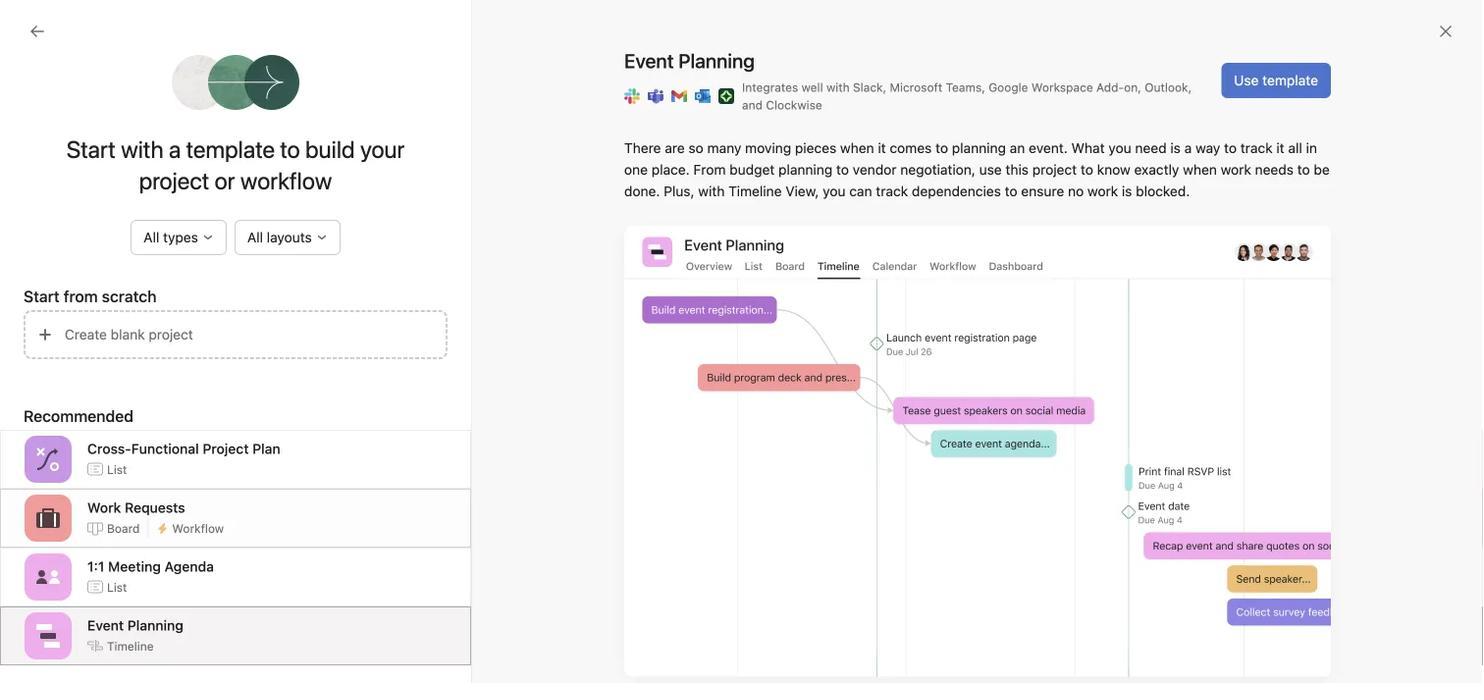 Task type: describe. For each thing, give the bounding box(es) containing it.
0 horizontal spatial planning
[[778, 161, 833, 178]]

can
[[849, 183, 872, 199]]

blank
[[111, 326, 145, 343]]

there
[[624, 140, 661, 156]]

integrates
[[742, 80, 798, 94]]

from scratch
[[64, 287, 157, 306]]

on
[[1124, 80, 1138, 94]]

projects inside dropdown button
[[24, 424, 77, 440]]

starred button
[[0, 320, 72, 340]]

a inside start with a template to build your project or workflow
[[169, 135, 181, 163]]

all types
[[144, 229, 198, 245]]

board
[[107, 521, 140, 535]]

cross-functional project plan
[[87, 440, 280, 457]]

intermediate 8 more to level up
[[754, 247, 968, 266]]

dependencies
[[912, 183, 1001, 199]]

project inside start with a template to build your project or workflow
[[139, 167, 209, 194]]

one
[[624, 161, 648, 178]]

james
[[51, 355, 92, 371]]

pieces
[[795, 140, 836, 156]]

way
[[1196, 140, 1220, 156]]

1 vertical spatial is
[[1122, 183, 1132, 199]]

plus,
[[664, 183, 695, 199]]

wednesday,
[[770, 143, 858, 161]]

types
[[163, 229, 198, 245]]

0 horizontal spatial when
[[840, 140, 874, 156]]

projects button
[[0, 420, 77, 444]]

plan
[[252, 440, 280, 457]]

2 horizontal spatial work
[[1221, 161, 1251, 178]]

work requests image
[[36, 506, 60, 530]]

to left vendor at top
[[836, 161, 849, 178]]

0 horizontal spatial timeline
[[107, 639, 154, 653]]

and for organize and plan your work with projects
[[107, 546, 127, 559]]

up
[[952, 248, 968, 264]]

project
[[203, 440, 249, 457]]

project inside there are so many moving pieces when it comes to planning an event. what you need is a way to track it all in one place. from budget planning to vendor negotiation, use this project to know exactly when work needs to be done. plus, with timeline view, you can track dependencies to ensure no work is blocked.
[[1032, 161, 1077, 178]]

are
[[665, 140, 685, 156]]

event planning
[[87, 617, 183, 633]]

with inside start with a template to build your project or workflow
[[121, 135, 164, 163]]

recommended
[[24, 407, 133, 426]]

insights element
[[0, 179, 236, 312]]

view,
[[786, 183, 819, 199]]

from
[[693, 161, 726, 178]]

1:1
[[87, 558, 104, 574]]

inbox
[[51, 130, 85, 146]]

no
[[1068, 183, 1084, 199]]

your inside organize and plan your work with projects
[[157, 546, 182, 559]]

start from scratch
[[24, 287, 157, 306]]

1
[[942, 143, 949, 161]]

need
[[1135, 140, 1167, 156]]

build
[[305, 135, 355, 163]]

1 horizontal spatial track
[[1240, 140, 1273, 156]]

budget
[[730, 161, 775, 178]]

an
[[1010, 140, 1025, 156]]

slack
[[853, 80, 883, 94]]

with inside there are so many moving pieces when it comes to planning an event. what you need is a way to track it all in one place. from budget planning to vendor negotiation, use this project to know exactly when work needs to be done. plus, with timeline view, you can track dependencies to ensure no work is blocked.
[[698, 183, 725, 199]]

intermediate
[[754, 247, 847, 266]]

plan
[[131, 546, 154, 559]]

starred element
[[0, 312, 236, 414]]

clockwise
[[766, 98, 822, 112]]

create task button
[[295, 649, 390, 677]]

overdue
[[448, 612, 503, 629]]

work requests
[[87, 499, 185, 516]]

with inside organize and plan your work with projects
[[97, 563, 120, 577]]

work inside organize and plan your work with projects
[[67, 563, 94, 577]]

so
[[689, 140, 704, 156]]

to down what
[[1081, 161, 1093, 178]]

google
[[989, 80, 1028, 94]]

project inside new project button
[[112, 594, 151, 608]]

integrates well with slack , microsoft teams , google workspace add-on , outlook
[[742, 80, 1188, 94]]

many
[[707, 140, 741, 156]]

inbox link
[[12, 123, 224, 154]]

8
[[855, 248, 863, 264]]

afternoon,
[[794, 167, 930, 204]]

, inside , and
[[1188, 80, 1192, 94]]

all types button
[[131, 220, 227, 255]]

task
[[361, 656, 385, 670]]

drisco's
[[1229, 629, 1282, 645]]

well
[[802, 80, 823, 94]]

goals
[[51, 284, 87, 300]]

work
[[87, 499, 121, 516]]

teams
[[946, 80, 982, 94]]

event planning
[[624, 49, 755, 72]]

event.
[[1029, 140, 1068, 156]]

in
[[1306, 140, 1317, 156]]

timeline inside there are so many moving pieces when it comes to planning an event. what you need is a way to track it all in one place. from budget planning to vendor negotiation, use this project to know exactly when work needs to be done. plus, with timeline view, you can track dependencies to ensure no work is blocked.
[[728, 183, 782, 199]]

3 , from the left
[[1138, 80, 1141, 94]]

clockwise image
[[718, 88, 734, 104]]

1 , from the left
[[883, 80, 886, 94]]

template inside button
[[1263, 72, 1318, 88]]

done.
[[624, 183, 660, 199]]

layouts
[[267, 229, 312, 245]]

, and
[[742, 80, 1192, 112]]

1 it from the left
[[878, 140, 886, 156]]

to left be
[[1297, 161, 1310, 178]]

needs
[[1255, 161, 1294, 178]]



Task type: vqa. For each thing, say whether or not it's contained in the screenshot.
the budget
yes



Task type: locate. For each thing, give the bounding box(es) containing it.
0 horizontal spatial you
[[823, 183, 846, 199]]

create task
[[319, 656, 385, 670]]

1 vertical spatial start
[[24, 287, 60, 306]]

1 vertical spatial projects
[[892, 580, 964, 603]]

and down integrates
[[742, 98, 763, 112]]

view profile image
[[295, 571, 342, 618]]

1 vertical spatial timeline
[[107, 639, 154, 653]]

0 horizontal spatial and
[[107, 546, 127, 559]]

to up the or workflow at the top left of page
[[280, 135, 300, 163]]

1 horizontal spatial your
[[360, 135, 405, 163]]

2 it from the left
[[1276, 140, 1285, 156]]

it
[[878, 140, 886, 156], [1276, 140, 1285, 156]]

negotiation,
[[900, 161, 976, 178]]

to inside intermediate 8 more to level up
[[903, 248, 916, 264]]

2 , from the left
[[982, 80, 985, 94]]

drinks
[[1286, 629, 1327, 645]]

when up vendor at top
[[840, 140, 874, 156]]

place.
[[652, 161, 690, 178]]

with down from
[[698, 183, 725, 199]]

there are so many moving pieces when it comes to planning an event. what you need is a way to track it all in one place. from budget planning to vendor negotiation, use this project to know exactly when work needs to be done. plus, with timeline view, you can track dependencies to ensure no work is blocked.
[[624, 140, 1330, 199]]

to inside start with a template to build your project or workflow
[[280, 135, 300, 163]]

know
[[1097, 161, 1130, 178]]

0 vertical spatial is
[[1170, 140, 1181, 156]]

work
[[1221, 161, 1251, 178], [1088, 183, 1118, 199], [67, 563, 94, 577]]

0 vertical spatial planning
[[952, 140, 1006, 156]]

project right blank
[[149, 326, 193, 343]]

project up all types
[[139, 167, 209, 194]]

create blank project
[[65, 326, 193, 343]]

and for , and
[[742, 98, 763, 112]]

projects
[[124, 563, 169, 577]]

slack image
[[624, 88, 640, 104]]

and inside organize and plan your work with projects
[[107, 546, 127, 559]]

is down know
[[1122, 183, 1132, 199]]

all for all layouts
[[247, 229, 263, 245]]

,
[[883, 80, 886, 94], [982, 80, 985, 94], [1138, 80, 1141, 94], [1188, 80, 1192, 94]]

track down vendor at top
[[876, 183, 908, 199]]

0 horizontal spatial a
[[169, 135, 181, 163]]

create for create task
[[319, 656, 357, 670]]

blocked.
[[1136, 183, 1190, 199]]

1:1 meeting agenda
[[87, 558, 214, 574]]

create for create blank project
[[65, 326, 107, 343]]

1 vertical spatial create
[[319, 656, 357, 670]]

1 horizontal spatial create
[[319, 656, 357, 670]]

it up vendor at top
[[878, 140, 886, 156]]

workflow
[[172, 521, 224, 535]]

1 horizontal spatial all
[[247, 229, 263, 245]]

workspace
[[1032, 80, 1093, 94]]

more
[[867, 248, 899, 264]]

start inside start with a template to build your project or workflow
[[67, 135, 116, 163]]

1 horizontal spatial a
[[1184, 140, 1192, 156]]

all left types
[[144, 229, 159, 245]]

create left 'task'
[[319, 656, 357, 670]]

you left "can"
[[823, 183, 846, 199]]

your right build
[[360, 135, 405, 163]]

1 horizontal spatial start
[[67, 135, 116, 163]]

you up know
[[1109, 140, 1131, 156]]

create
[[65, 326, 107, 343], [319, 656, 357, 670]]

0 horizontal spatial projects
[[24, 424, 77, 440]]

is right need
[[1170, 140, 1181, 156]]

create inside create blank project button
[[65, 326, 107, 343]]

a inside there are so many moving pieces when it comes to planning an event. what you need is a way to track it all in one place. from budget planning to vendor negotiation, use this project to know exactly when work needs to be done. plus, with timeline view, you can track dependencies to ensure no work is blocked.
[[1184, 140, 1192, 156]]

comes
[[890, 140, 932, 156]]

with up the new project on the bottom left
[[97, 563, 120, 577]]

0 horizontal spatial start
[[24, 287, 60, 306]]

project up 'event planning'
[[112, 594, 151, 608]]

1 horizontal spatial when
[[1183, 161, 1217, 178]]

start for start from scratch
[[24, 287, 60, 306]]

drisco's drinks link
[[1158, 618, 1425, 681]]

template right use
[[1263, 72, 1318, 88]]

your inside start with a template to build your project or workflow
[[360, 135, 405, 163]]

2 list from the top
[[107, 580, 127, 594]]

0 horizontal spatial template
[[186, 135, 275, 163]]

0 vertical spatial start
[[67, 135, 116, 163]]

a left way
[[1184, 140, 1192, 156]]

functional
[[131, 440, 199, 457]]

event planning image
[[36, 624, 60, 648]]

1 vertical spatial your
[[157, 546, 182, 559]]

work down know
[[1088, 183, 1118, 199]]

1 horizontal spatial planning
[[952, 140, 1006, 156]]

a
[[169, 135, 181, 163], [1184, 140, 1192, 156]]

use
[[979, 161, 1002, 178]]

to down this
[[1005, 183, 1017, 199]]

1 all from the left
[[144, 229, 159, 245]]

0 vertical spatial projects
[[24, 424, 77, 440]]

start for start with a template to build your project or workflow
[[67, 135, 116, 163]]

0 vertical spatial work
[[1221, 161, 1251, 178]]

when down way
[[1183, 161, 1217, 178]]

ruby
[[937, 167, 1006, 204]]

level
[[920, 248, 949, 264]]

outlook image
[[695, 88, 711, 104]]

planning
[[127, 617, 183, 633]]

1 vertical spatial track
[[876, 183, 908, 199]]

track
[[1240, 140, 1273, 156], [876, 183, 908, 199]]

moving
[[745, 140, 791, 156]]

go back image
[[29, 24, 45, 39]]

use
[[1234, 72, 1259, 88]]

to up negotiation,
[[936, 140, 948, 156]]

1:1 meeting agenda image
[[36, 565, 60, 589]]

0 horizontal spatial all
[[144, 229, 159, 245]]

1 vertical spatial planning
[[778, 161, 833, 178]]

project down "event."
[[1032, 161, 1077, 178]]

0 vertical spatial and
[[742, 98, 763, 112]]

0 vertical spatial timeline
[[728, 183, 782, 199]]

0 horizontal spatial is
[[1122, 183, 1132, 199]]

goals link
[[12, 277, 224, 308]]

all inside popup button
[[144, 229, 159, 245]]

0 vertical spatial list
[[107, 463, 127, 476]]

drisco's drinks
[[1229, 629, 1327, 645]]

planning up use at the top right
[[952, 140, 1006, 156]]

create up james
[[65, 326, 107, 343]]

1 vertical spatial you
[[823, 183, 846, 199]]

cross-
[[87, 440, 131, 457]]

agenda
[[164, 558, 214, 574]]

projects element
[[0, 414, 236, 650]]

template inside start with a template to build your project or workflow
[[186, 135, 275, 163]]

1 vertical spatial template
[[186, 135, 275, 163]]

1 vertical spatial when
[[1183, 161, 1217, 178]]

with right well at top
[[826, 80, 850, 94]]

use template
[[1234, 72, 1318, 88]]

all
[[1288, 140, 1302, 156]]

1 vertical spatial and
[[107, 546, 127, 559]]

list down organize and plan your work with projects
[[107, 580, 127, 594]]

when
[[840, 140, 874, 156], [1183, 161, 1217, 178]]

2 all from the left
[[247, 229, 263, 245]]

timeline
[[728, 183, 782, 199], [107, 639, 154, 653]]

1 horizontal spatial work
[[1088, 183, 1118, 199]]

4 , from the left
[[1188, 80, 1192, 94]]

exactly
[[1134, 161, 1179, 178]]

requests
[[125, 499, 185, 516]]

hide sidebar image
[[26, 16, 41, 31]]

create inside 'create task' "button"
[[319, 656, 357, 670]]

template up the or workflow at the top left of page
[[186, 135, 275, 163]]

1 horizontal spatial you
[[1109, 140, 1131, 156]]

1 horizontal spatial template
[[1263, 72, 1318, 88]]

timeline down budget
[[728, 183, 782, 199]]

close image
[[1438, 24, 1454, 39]]

list for meeting
[[107, 580, 127, 594]]

google workspace add-on image
[[671, 88, 687, 104]]

track up needs
[[1240, 140, 1273, 156]]

1 vertical spatial work
[[1088, 183, 1118, 199]]

to right way
[[1224, 140, 1237, 156]]

0 vertical spatial create
[[65, 326, 107, 343]]

all inside dropdown button
[[247, 229, 263, 245]]

0 horizontal spatial your
[[157, 546, 182, 559]]

overdue button
[[448, 612, 503, 638]]

work down organize
[[67, 563, 94, 577]]

create blank project button
[[24, 310, 448, 359]]

your right plan at the left
[[157, 546, 182, 559]]

0 vertical spatial you
[[1109, 140, 1131, 156]]

0 horizontal spatial work
[[67, 563, 94, 577]]

november
[[862, 143, 938, 161]]

your
[[360, 135, 405, 163], [157, 546, 182, 559]]

, left the 'outlook'
[[1138, 80, 1141, 94]]

or workflow
[[215, 167, 332, 194]]

, left google
[[982, 80, 985, 94]]

work left needs
[[1221, 161, 1251, 178]]

list down the cross-
[[107, 463, 127, 476]]

0 vertical spatial when
[[840, 140, 874, 156]]

ensure
[[1021, 183, 1064, 199]]

1 list from the top
[[107, 463, 127, 476]]

a up all types
[[169, 135, 181, 163]]

good
[[713, 167, 787, 204]]

0 vertical spatial your
[[360, 135, 405, 163]]

1 horizontal spatial is
[[1170, 140, 1181, 156]]

list box
[[510, 8, 981, 39]]

invite
[[55, 649, 90, 665]]

be
[[1314, 161, 1330, 178]]

starred
[[24, 321, 72, 338]]

all left layouts
[[247, 229, 263, 245]]

0 horizontal spatial create
[[65, 326, 107, 343]]

0 vertical spatial track
[[1240, 140, 1273, 156]]

to left level
[[903, 248, 916, 264]]

it left all
[[1276, 140, 1285, 156]]

start
[[67, 135, 116, 163], [24, 287, 60, 306]]

new project
[[84, 594, 151, 608]]

list
[[107, 463, 127, 476], [107, 580, 127, 594]]

ja
[[27, 356, 40, 370]]

1 horizontal spatial projects
[[892, 580, 964, 603]]

with right the inbox
[[121, 135, 164, 163]]

meeting
[[108, 558, 161, 574]]

event
[[87, 617, 124, 633]]

all layouts button
[[234, 220, 340, 255]]

and
[[742, 98, 763, 112], [107, 546, 127, 559]]

microsoft
[[890, 80, 943, 94]]

project
[[1032, 161, 1077, 178], [139, 167, 209, 194], [149, 326, 193, 343], [112, 594, 151, 608]]

and inside , and
[[742, 98, 763, 112]]

project inside create blank project button
[[149, 326, 193, 343]]

cross-functional project plan image
[[36, 448, 60, 471]]

vendor
[[853, 161, 897, 178]]

2 vertical spatial work
[[67, 563, 94, 577]]

organize and plan your work with projects
[[54, 546, 182, 577]]

list for functional
[[107, 463, 127, 476]]

add-
[[1096, 80, 1124, 94]]

0 vertical spatial template
[[1263, 72, 1318, 88]]

invite button
[[19, 640, 103, 675]]

is
[[1170, 140, 1181, 156], [1122, 183, 1132, 199]]

1 horizontal spatial it
[[1276, 140, 1285, 156]]

what
[[1071, 140, 1105, 156]]

new project button
[[75, 587, 160, 614]]

1 horizontal spatial timeline
[[728, 183, 782, 199]]

0 horizontal spatial it
[[878, 140, 886, 156]]

, left use
[[1188, 80, 1192, 94]]

planning up "view,"
[[778, 161, 833, 178]]

all for all types
[[144, 229, 159, 245]]

timeline down 'event planning'
[[107, 639, 154, 653]]

microsoft teams image
[[648, 88, 664, 104]]

1 horizontal spatial and
[[742, 98, 763, 112]]

1 vertical spatial list
[[107, 580, 127, 594]]

, left microsoft
[[883, 80, 886, 94]]

wednesday, november 1 good afternoon, ruby
[[713, 143, 1006, 204]]

0 horizontal spatial track
[[876, 183, 908, 199]]

you
[[1109, 140, 1131, 156], [823, 183, 846, 199]]

projects
[[24, 424, 77, 440], [892, 580, 964, 603]]

and down board
[[107, 546, 127, 559]]

outlook
[[1145, 80, 1188, 94]]



